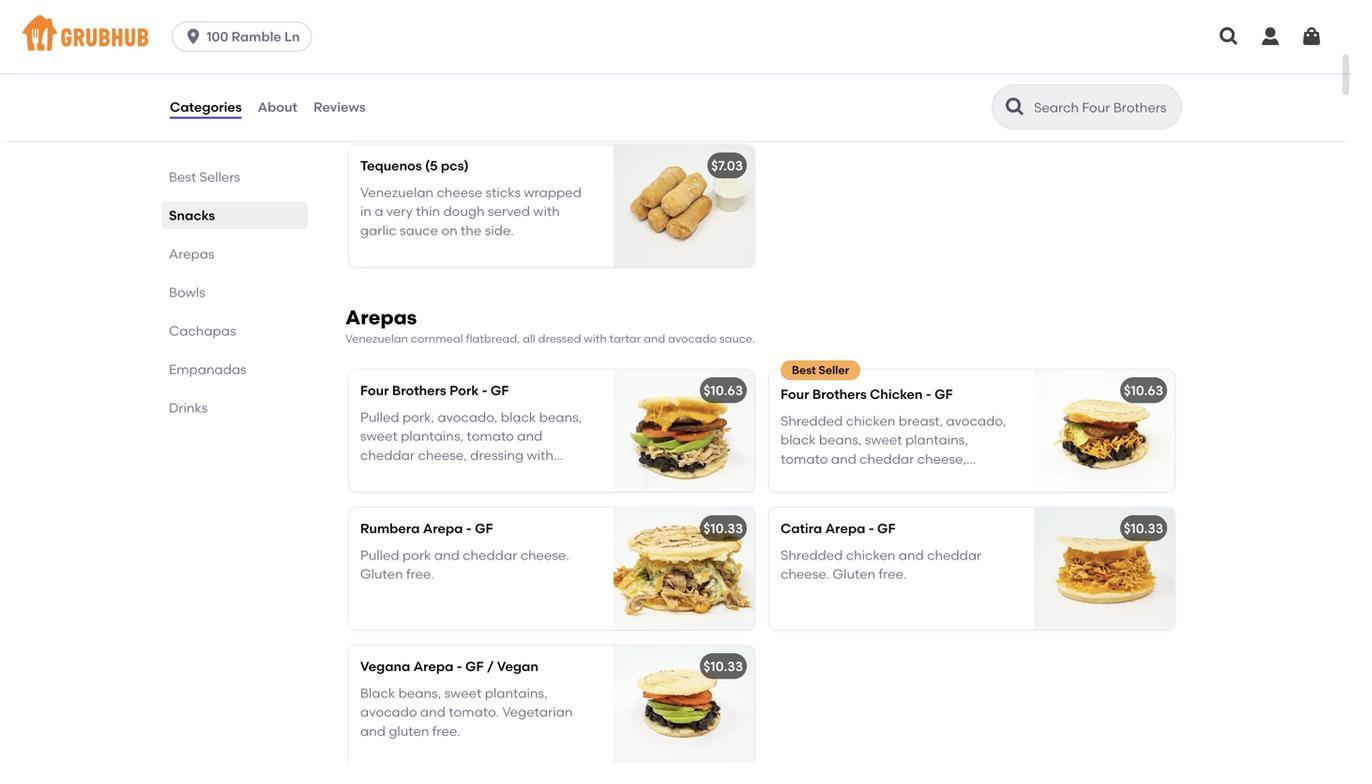 Task type: describe. For each thing, give the bounding box(es) containing it.
cachapas
[[169, 323, 236, 339]]

1 horizontal spatial svg image
[[1218, 25, 1241, 48]]

ln
[[285, 29, 300, 45]]

chicken for free.
[[846, 547, 896, 563]]

beans, inside pulled pork, avocado, black beans, sweet plantains, tomato and cheddar cheese, dressing with avocado sauce and garlic sauce.
[[539, 409, 582, 425]]

pulled for pulled pork and cheddar cheese. gluten free.
[[360, 547, 399, 563]]

sellers
[[200, 169, 240, 185]]

about button
[[257, 73, 299, 141]]

four brothers pork - gf
[[360, 383, 509, 399]]

reviews button
[[313, 73, 367, 141]]

snacks venezuelan traditional snacks.
[[345, 81, 511, 121]]

four for four brothers chicken - gf
[[781, 386, 810, 402]]

100
[[207, 29, 228, 45]]

sticks
[[486, 184, 521, 200]]

drinks
[[169, 400, 208, 416]]

sweet inside shredded chicken breast, avocado, black beans, sweet plantains, tomato and cheddar cheese, dressing with avocado sauce and garlic sauce.
[[865, 432, 903, 448]]

snacks for snacks
[[169, 207, 215, 223]]

vegana arepa - gf / vegan image
[[614, 646, 755, 763]]

and inside pulled pork and cheddar cheese. gluten free.
[[434, 547, 460, 563]]

garlic inside pulled pork, avocado, black beans, sweet plantains, tomato and cheddar cheese, dressing with avocado sauce and garlic sauce.
[[491, 466, 527, 482]]

arepas for arepas venezuelan cornmeal flatbread, all dressed with tartar and avocado sauce.
[[345, 306, 417, 330]]

beans, inside shredded chicken breast, avocado, black beans, sweet plantains, tomato and cheddar cheese, dressing with avocado sauce and garlic sauce.
[[819, 432, 862, 448]]

pork
[[450, 383, 479, 399]]

categories
[[170, 99, 242, 115]]

chicken for sweet
[[846, 413, 896, 429]]

shredded chicken breast, avocado, black beans, sweet plantains, tomato and cheddar cheese, dressing with avocado sauce and garlic sauce.
[[781, 413, 1007, 505]]

sauce inside shredded chicken breast, avocado, black beans, sweet plantains, tomato and cheddar cheese, dressing with avocado sauce and garlic sauce.
[[927, 470, 966, 486]]

pulled pork, avocado, black beans, sweet plantains, tomato and cheddar cheese, dressing with avocado sauce and garlic sauce.
[[360, 409, 582, 482]]

/
[[487, 659, 494, 674]]

1 svg image from the left
[[1260, 25, 1282, 48]]

cheese, inside pulled pork, avocado, black beans, sweet plantains, tomato and cheddar cheese, dressing with avocado sauce and garlic sauce.
[[418, 447, 467, 463]]

tartar
[[610, 332, 641, 346]]

cheddar inside pulled pork, avocado, black beans, sweet plantains, tomato and cheddar cheese, dressing with avocado sauce and garlic sauce.
[[360, 447, 415, 463]]

1 $10.63 from the left
[[704, 383, 743, 399]]

avocado inside arepas venezuelan cornmeal flatbread, all dressed with tartar and avocado sauce.
[[668, 332, 717, 346]]

tequenos (5 pcs) image
[[614, 145, 755, 267]]

cheddar inside shredded chicken breast, avocado, black beans, sweet plantains, tomato and cheddar cheese, dressing with avocado sauce and garlic sauce.
[[860, 451, 915, 467]]

gluten
[[389, 723, 429, 739]]

venezuelan for snacks
[[345, 107, 408, 121]]

shredded for cheese.
[[781, 547, 843, 563]]

arepa for beans,
[[414, 659, 454, 674]]

seller
[[819, 363, 850, 377]]

with inside arepas venezuelan cornmeal flatbread, all dressed with tartar and avocado sauce.
[[584, 332, 607, 346]]

$7.03
[[711, 158, 743, 174]]

black inside pulled pork, avocado, black beans, sweet plantains, tomato and cheddar cheese, dressing with avocado sauce and garlic sauce.
[[501, 409, 536, 425]]

- right the pork
[[482, 383, 488, 399]]

- for vegana arepa - gf / vegan
[[457, 659, 462, 674]]

$10.33 for pulled pork and cheddar cheese. gluten free.
[[704, 521, 743, 536]]

side.
[[485, 223, 514, 238]]

100 ramble ln
[[207, 29, 300, 45]]

ramble
[[232, 29, 281, 45]]

with inside shredded chicken breast, avocado, black beans, sweet plantains, tomato and cheddar cheese, dressing with avocado sauce and garlic sauce.
[[838, 470, 864, 486]]

vegetarian
[[503, 704, 573, 720]]

avocado, inside shredded chicken breast, avocado, black beans, sweet plantains, tomato and cheddar cheese, dressing with avocado sauce and garlic sauce.
[[947, 413, 1007, 429]]

shredded for black
[[781, 413, 843, 429]]

gf for rumbera arepa - gf
[[475, 521, 493, 536]]

cheddar inside shredded chicken and cheddar cheese. gluten free.
[[928, 547, 982, 563]]

brothers for pork,
[[392, 383, 447, 399]]

black
[[360, 685, 395, 701]]

arepa for chicken
[[826, 521, 866, 536]]

catira
[[781, 521, 823, 536]]

very
[[386, 203, 413, 219]]

100 ramble ln button
[[172, 22, 320, 52]]

on
[[442, 223, 458, 238]]

avocado inside shredded chicken breast, avocado, black beans, sweet plantains, tomato and cheddar cheese, dressing with avocado sauce and garlic sauce.
[[867, 470, 924, 486]]

pcs)
[[441, 158, 469, 174]]

beans, inside black beans, sweet plantains, avocado and tomato. vegetarian and gluten free.
[[399, 685, 441, 701]]

black inside shredded chicken breast, avocado, black beans, sweet plantains, tomato and cheddar cheese, dressing with avocado sauce and garlic sauce.
[[781, 432, 816, 448]]

traditional
[[411, 107, 468, 121]]

free. for pork
[[406, 566, 435, 582]]

cheese. for pulled pork and cheddar cheese. gluten free.
[[521, 547, 570, 563]]

shredded chicken and cheddar cheese. gluten free.
[[781, 547, 982, 582]]

free. for chicken
[[879, 566, 907, 582]]

cheddar inside pulled pork and cheddar cheese. gluten free.
[[463, 547, 517, 563]]

venezuelan inside venezuelan cheese sticks wrapped in a very thin dough served with garlic sauce on the side.
[[360, 184, 434, 200]]

2 $10.63 from the left
[[1124, 383, 1164, 399]]

sauce. inside shredded chicken breast, avocado, black beans, sweet plantains, tomato and cheddar cheese, dressing with avocado sauce and garlic sauce.
[[820, 489, 862, 505]]

best for best seller
[[792, 363, 816, 377]]

with inside pulled pork, avocado, black beans, sweet plantains, tomato and cheddar cheese, dressing with avocado sauce and garlic sauce.
[[527, 447, 554, 463]]

(5
[[425, 158, 438, 174]]

vegana
[[360, 659, 410, 674]]



Task type: locate. For each thing, give the bounding box(es) containing it.
2 svg image from the left
[[1301, 25, 1324, 48]]

wrapped
[[524, 184, 582, 200]]

gluten for shredded
[[833, 566, 876, 582]]

venezuelan up 'very'
[[360, 184, 434, 200]]

tomato.
[[449, 704, 500, 720]]

2 horizontal spatial sweet
[[865, 432, 903, 448]]

chicken inside shredded chicken breast, avocado, black beans, sweet plantains, tomato and cheddar cheese, dressing with avocado sauce and garlic sauce.
[[846, 413, 896, 429]]

0 vertical spatial arepas
[[169, 246, 215, 262]]

brothers up pork,
[[392, 383, 447, 399]]

garlic inside shredded chicken breast, avocado, black beans, sweet plantains, tomato and cheddar cheese, dressing with avocado sauce and garlic sauce.
[[781, 489, 817, 505]]

gf up pulled pork and cheddar cheese. gluten free.
[[475, 521, 493, 536]]

gf left /
[[466, 659, 484, 674]]

0 vertical spatial tomato
[[467, 428, 514, 444]]

- for catira arepa - gf
[[869, 521, 875, 536]]

dressing
[[470, 447, 524, 463], [781, 470, 834, 486]]

pulled inside pulled pork, avocado, black beans, sweet plantains, tomato and cheddar cheese, dressing with avocado sauce and garlic sauce.
[[360, 409, 399, 425]]

- left /
[[457, 659, 462, 674]]

0 horizontal spatial beans,
[[399, 685, 441, 701]]

0 vertical spatial snacks
[[345, 81, 417, 105]]

gf up 'breast,' on the bottom right
[[935, 386, 953, 402]]

2 vertical spatial sauce.
[[820, 489, 862, 505]]

cheese, inside shredded chicken breast, avocado, black beans, sweet plantains, tomato and cheddar cheese, dressing with avocado sauce and garlic sauce.
[[918, 451, 967, 467]]

tomato inside shredded chicken breast, avocado, black beans, sweet plantains, tomato and cheddar cheese, dressing with avocado sauce and garlic sauce.
[[781, 451, 828, 467]]

1 pulled from the top
[[360, 409, 399, 425]]

svg image
[[1218, 25, 1241, 48], [184, 27, 203, 46]]

1 horizontal spatial cheese.
[[781, 566, 830, 582]]

cheese,
[[418, 447, 467, 463], [918, 451, 967, 467]]

sauce.
[[720, 332, 756, 346], [530, 466, 572, 482], [820, 489, 862, 505]]

1 horizontal spatial $10.63
[[1124, 383, 1164, 399]]

shredded
[[781, 413, 843, 429], [781, 547, 843, 563]]

best for best sellers
[[169, 169, 196, 185]]

Search Four Brothers search field
[[1033, 99, 1176, 116]]

1 vertical spatial pulled
[[360, 547, 399, 563]]

1 horizontal spatial dressing
[[781, 470, 834, 486]]

four
[[360, 383, 389, 399], [781, 386, 810, 402]]

0 horizontal spatial sauce.
[[530, 466, 572, 482]]

arepa
[[423, 521, 463, 536], [826, 521, 866, 536], [414, 659, 454, 674]]

cheese. inside pulled pork and cheddar cheese. gluten free.
[[521, 547, 570, 563]]

plantains, inside pulled pork, avocado, black beans, sweet plantains, tomato and cheddar cheese, dressing with avocado sauce and garlic sauce.
[[401, 428, 464, 444]]

cheese, down pork,
[[418, 447, 467, 463]]

sweet inside black beans, sweet plantains, avocado and tomato. vegetarian and gluten free.
[[445, 685, 482, 701]]

four brothers chicken - gf image
[[1034, 370, 1175, 492]]

venezuelan cheese sticks wrapped in a very thin dough served with garlic sauce on the side.
[[360, 184, 582, 238]]

bowls
[[169, 284, 205, 300]]

sauce up the rumbera arepa - gf
[[420, 466, 459, 482]]

0 horizontal spatial sweet
[[360, 428, 398, 444]]

0 horizontal spatial garlic
[[360, 223, 397, 238]]

sweet down 'breast,' on the bottom right
[[865, 432, 903, 448]]

1 horizontal spatial tomato
[[781, 451, 828, 467]]

2 vertical spatial garlic
[[781, 489, 817, 505]]

0 vertical spatial chicken
[[846, 413, 896, 429]]

four brothers pork - gf image
[[614, 370, 755, 492]]

-
[[482, 383, 488, 399], [926, 386, 932, 402], [466, 521, 472, 536], [869, 521, 875, 536], [457, 659, 462, 674]]

best left "sellers"
[[169, 169, 196, 185]]

about
[[258, 99, 298, 115]]

snacks up traditional
[[345, 81, 417, 105]]

arepas for arepas
[[169, 246, 215, 262]]

1 vertical spatial garlic
[[491, 466, 527, 482]]

tequenos (5 pcs)
[[360, 158, 469, 174]]

cheese. for shredded chicken and cheddar cheese. gluten free.
[[781, 566, 830, 582]]

1 horizontal spatial arepas
[[345, 306, 417, 330]]

pulled down rumbera
[[360, 547, 399, 563]]

served
[[488, 203, 530, 219]]

0 horizontal spatial arepas
[[169, 246, 215, 262]]

0 vertical spatial dressing
[[470, 447, 524, 463]]

a
[[375, 203, 383, 219]]

avocado inside pulled pork, avocado, black beans, sweet plantains, tomato and cheddar cheese, dressing with avocado sauce and garlic sauce.
[[360, 466, 417, 482]]

the
[[461, 223, 482, 238]]

cornmeal
[[411, 332, 463, 346]]

chicken down the catira arepa - gf
[[846, 547, 896, 563]]

0 horizontal spatial tomato
[[467, 428, 514, 444]]

plantains, down pork,
[[401, 428, 464, 444]]

categories button
[[169, 73, 243, 141]]

1 chicken from the top
[[846, 413, 896, 429]]

with inside venezuelan cheese sticks wrapped in a very thin dough served with garlic sauce on the side.
[[533, 203, 560, 219]]

cheese.
[[521, 547, 570, 563], [781, 566, 830, 582]]

dough
[[443, 203, 485, 219]]

and
[[644, 332, 666, 346], [517, 428, 543, 444], [832, 451, 857, 467], [462, 466, 487, 482], [969, 470, 994, 486], [434, 547, 460, 563], [899, 547, 924, 563], [420, 704, 446, 720], [360, 723, 386, 739]]

arepas up cornmeal
[[345, 306, 417, 330]]

black
[[501, 409, 536, 425], [781, 432, 816, 448]]

0 vertical spatial shredded
[[781, 413, 843, 429]]

brothers
[[392, 383, 447, 399], [813, 386, 867, 402]]

arepas up bowls in the left top of the page
[[169, 246, 215, 262]]

1 vertical spatial tomato
[[781, 451, 828, 467]]

free. inside black beans, sweet plantains, avocado and tomato. vegetarian and gluten free.
[[433, 723, 461, 739]]

all
[[523, 332, 536, 346]]

0 horizontal spatial brothers
[[392, 383, 447, 399]]

gf right the pork
[[491, 383, 509, 399]]

1 horizontal spatial black
[[781, 432, 816, 448]]

catira arepa - gf image
[[1034, 508, 1175, 630]]

venezuelan inside the 'snacks venezuelan traditional snacks.'
[[345, 107, 408, 121]]

pork
[[403, 547, 431, 563]]

0 horizontal spatial four
[[360, 383, 389, 399]]

avocado down black
[[360, 704, 417, 720]]

thin
[[416, 203, 440, 219]]

tomato
[[467, 428, 514, 444], [781, 451, 828, 467]]

shredded inside shredded chicken breast, avocado, black beans, sweet plantains, tomato and cheddar cheese, dressing with avocado sauce and garlic sauce.
[[781, 413, 843, 429]]

1 horizontal spatial brothers
[[813, 386, 867, 402]]

0 vertical spatial beans,
[[539, 409, 582, 425]]

0 vertical spatial garlic
[[360, 223, 397, 238]]

sauce down 'breast,' on the bottom right
[[927, 470, 966, 486]]

1 vertical spatial dressing
[[781, 470, 834, 486]]

black beans, sweet plantains, avocado and tomato. vegetarian and gluten free.
[[360, 685, 573, 739]]

$10.33
[[704, 521, 743, 536], [1124, 521, 1164, 536], [704, 659, 743, 674]]

arepas
[[169, 246, 215, 262], [345, 306, 417, 330]]

four down best seller
[[781, 386, 810, 402]]

gf for vegana arepa - gf / vegan
[[466, 659, 484, 674]]

vegana arepa - gf / vegan
[[360, 659, 539, 674]]

flatbread,
[[466, 332, 520, 346]]

arepa right 'catira'
[[826, 521, 866, 536]]

avocado inside black beans, sweet plantains, avocado and tomato. vegetarian and gluten free.
[[360, 704, 417, 720]]

free. down the catira arepa - gf
[[879, 566, 907, 582]]

cheddar
[[360, 447, 415, 463], [860, 451, 915, 467], [463, 547, 517, 563], [928, 547, 982, 563]]

shredded down best seller
[[781, 413, 843, 429]]

rumbera arepa - gf image
[[614, 508, 755, 630]]

plantains, down vegan
[[485, 685, 548, 701]]

avocado
[[668, 332, 717, 346], [360, 466, 417, 482], [867, 470, 924, 486], [360, 704, 417, 720]]

0 horizontal spatial cheese,
[[418, 447, 467, 463]]

0 horizontal spatial svg image
[[1260, 25, 1282, 48]]

free. inside shredded chicken and cheddar cheese. gluten free.
[[879, 566, 907, 582]]

0 vertical spatial cheese.
[[521, 547, 570, 563]]

$10.33 for black beans, sweet plantains, avocado and tomato. vegetarian and gluten free.
[[704, 659, 743, 674]]

breast,
[[899, 413, 943, 429]]

sweet up tomato.
[[445, 685, 482, 701]]

venezuelan left cornmeal
[[345, 332, 408, 346]]

dressing up 'catira'
[[781, 470, 834, 486]]

dressing inside pulled pork, avocado, black beans, sweet plantains, tomato and cheddar cheese, dressing with avocado sauce and garlic sauce.
[[470, 447, 524, 463]]

plantains, down 'breast,' on the bottom right
[[906, 432, 969, 448]]

plantains, inside black beans, sweet plantains, avocado and tomato. vegetarian and gluten free.
[[485, 685, 548, 701]]

1 gluten from the left
[[360, 566, 403, 582]]

best left seller
[[792, 363, 816, 377]]

avocado down 'breast,' on the bottom right
[[867, 470, 924, 486]]

1 horizontal spatial cheese,
[[918, 451, 967, 467]]

sauce
[[400, 223, 438, 238], [420, 466, 459, 482], [927, 470, 966, 486]]

sauce. inside pulled pork, avocado, black beans, sweet plantains, tomato and cheddar cheese, dressing with avocado sauce and garlic sauce.
[[530, 466, 572, 482]]

gluten inside shredded chicken and cheddar cheese. gluten free.
[[833, 566, 876, 582]]

1 vertical spatial arepas
[[345, 306, 417, 330]]

catira arepa - gf
[[781, 521, 896, 536]]

2 horizontal spatial plantains,
[[906, 432, 969, 448]]

snacks.
[[471, 107, 511, 121]]

sweet inside pulled pork, avocado, black beans, sweet plantains, tomato and cheddar cheese, dressing with avocado sauce and garlic sauce.
[[360, 428, 398, 444]]

0 horizontal spatial best
[[169, 169, 196, 185]]

1 vertical spatial venezuelan
[[360, 184, 434, 200]]

0 horizontal spatial snacks
[[169, 207, 215, 223]]

svg image
[[1260, 25, 1282, 48], [1301, 25, 1324, 48]]

arepas inside arepas venezuelan cornmeal flatbread, all dressed with tartar and avocado sauce.
[[345, 306, 417, 330]]

gf for catira arepa - gf
[[878, 521, 896, 536]]

avocado up rumbera
[[360, 466, 417, 482]]

0 vertical spatial sauce.
[[720, 332, 756, 346]]

1 vertical spatial beans,
[[819, 432, 862, 448]]

plantains, inside shredded chicken breast, avocado, black beans, sweet plantains, tomato and cheddar cheese, dressing with avocado sauce and garlic sauce.
[[906, 432, 969, 448]]

2 horizontal spatial beans,
[[819, 432, 862, 448]]

avocado, inside pulled pork, avocado, black beans, sweet plantains, tomato and cheddar cheese, dressing with avocado sauce and garlic sauce.
[[438, 409, 498, 425]]

gf up shredded chicken and cheddar cheese. gluten free.
[[878, 521, 896, 536]]

plantains,
[[401, 428, 464, 444], [906, 432, 969, 448], [485, 685, 548, 701]]

1 horizontal spatial beans,
[[539, 409, 582, 425]]

sauce inside pulled pork, avocado, black beans, sweet plantains, tomato and cheddar cheese, dressing with avocado sauce and garlic sauce.
[[420, 466, 459, 482]]

with
[[533, 203, 560, 219], [584, 332, 607, 346], [527, 447, 554, 463], [838, 470, 864, 486]]

- up 'breast,' on the bottom right
[[926, 386, 932, 402]]

1 horizontal spatial plantains,
[[485, 685, 548, 701]]

four for four brothers pork - gf
[[360, 383, 389, 399]]

1 shredded from the top
[[781, 413, 843, 429]]

and inside arepas venezuelan cornmeal flatbread, all dressed with tartar and avocado sauce.
[[644, 332, 666, 346]]

pulled for pulled pork, avocado, black beans, sweet plantains, tomato and cheddar cheese, dressing with avocado sauce and garlic sauce.
[[360, 409, 399, 425]]

0 vertical spatial black
[[501, 409, 536, 425]]

tomato inside pulled pork, avocado, black beans, sweet plantains, tomato and cheddar cheese, dressing with avocado sauce and garlic sauce.
[[467, 428, 514, 444]]

- for rumbera arepa - gf
[[466, 521, 472, 536]]

cheese, down 'breast,' on the bottom right
[[918, 451, 967, 467]]

rumbera arepa - gf
[[360, 521, 493, 536]]

empanadas
[[169, 361, 247, 377]]

2 vertical spatial venezuelan
[[345, 332, 408, 346]]

2 vertical spatial beans,
[[399, 685, 441, 701]]

best seller
[[792, 363, 850, 377]]

garlic
[[360, 223, 397, 238], [491, 466, 527, 482], [781, 489, 817, 505]]

vegan
[[497, 659, 539, 674]]

$10.33 for shredded chicken and cheddar cheese. gluten free.
[[1124, 521, 1164, 536]]

1 vertical spatial black
[[781, 432, 816, 448]]

reviews
[[314, 99, 366, 115]]

gluten down the catira arepa - gf
[[833, 566, 876, 582]]

beans, down dressed
[[539, 409, 582, 425]]

2 chicken from the top
[[846, 547, 896, 563]]

1 horizontal spatial sweet
[[445, 685, 482, 701]]

snacks inside the 'snacks venezuelan traditional snacks.'
[[345, 81, 417, 105]]

1 vertical spatial chicken
[[846, 547, 896, 563]]

gluten
[[360, 566, 403, 582], [833, 566, 876, 582]]

brothers down seller
[[813, 386, 867, 402]]

shredded down 'catira'
[[781, 547, 843, 563]]

0 horizontal spatial gluten
[[360, 566, 403, 582]]

gluten down pork
[[360, 566, 403, 582]]

0 horizontal spatial cheese.
[[521, 547, 570, 563]]

beans, up the gluten
[[399, 685, 441, 701]]

dressing inside shredded chicken breast, avocado, black beans, sweet plantains, tomato and cheddar cheese, dressing with avocado sauce and garlic sauce.
[[781, 470, 834, 486]]

venezuelan up the tequenos
[[345, 107, 408, 121]]

0 horizontal spatial black
[[501, 409, 536, 425]]

gf
[[491, 383, 509, 399], [935, 386, 953, 402], [475, 521, 493, 536], [878, 521, 896, 536], [466, 659, 484, 674]]

avocado right tartar
[[668, 332, 717, 346]]

avocado, right 'breast,' on the bottom right
[[947, 413, 1007, 429]]

beans, down four brothers chicken - gf
[[819, 432, 862, 448]]

pulled left pork,
[[360, 409, 399, 425]]

best sellers
[[169, 169, 240, 185]]

cheese
[[437, 184, 483, 200]]

venezuelan
[[345, 107, 408, 121], [360, 184, 434, 200], [345, 332, 408, 346]]

venezuelan inside arepas venezuelan cornmeal flatbread, all dressed with tartar and avocado sauce.
[[345, 332, 408, 346]]

chicken
[[870, 386, 923, 402]]

1 vertical spatial sauce.
[[530, 466, 572, 482]]

snacks
[[345, 81, 417, 105], [169, 207, 215, 223]]

chicken inside shredded chicken and cheddar cheese. gluten free.
[[846, 547, 896, 563]]

and inside shredded chicken and cheddar cheese. gluten free.
[[899, 547, 924, 563]]

1 horizontal spatial avocado,
[[947, 413, 1007, 429]]

free. down pork
[[406, 566, 435, 582]]

rumbera
[[360, 521, 420, 536]]

sweet down the four brothers pork - gf
[[360, 428, 398, 444]]

pulled
[[360, 409, 399, 425], [360, 547, 399, 563]]

gluten inside pulled pork and cheddar cheese. gluten free.
[[360, 566, 403, 582]]

0 horizontal spatial plantains,
[[401, 428, 464, 444]]

0 horizontal spatial dressing
[[470, 447, 524, 463]]

four brothers chicken - gf
[[781, 386, 953, 402]]

best
[[169, 169, 196, 185], [792, 363, 816, 377]]

dressed
[[538, 332, 581, 346]]

0 vertical spatial pulled
[[360, 409, 399, 425]]

1 horizontal spatial sauce.
[[720, 332, 756, 346]]

1 horizontal spatial svg image
[[1301, 25, 1324, 48]]

1 horizontal spatial garlic
[[491, 466, 527, 482]]

pulled pork and cheddar cheese. gluten free.
[[360, 547, 570, 582]]

0 horizontal spatial $10.63
[[704, 383, 743, 399]]

dressing down the pork
[[470, 447, 524, 463]]

in
[[360, 203, 372, 219]]

1 horizontal spatial four
[[781, 386, 810, 402]]

2 horizontal spatial garlic
[[781, 489, 817, 505]]

avocado, down the pork
[[438, 409, 498, 425]]

brothers for chicken
[[813, 386, 867, 402]]

gluten for pulled
[[360, 566, 403, 582]]

1 vertical spatial best
[[792, 363, 816, 377]]

free. inside pulled pork and cheddar cheese. gluten free.
[[406, 566, 435, 582]]

tequenos
[[360, 158, 422, 174]]

main navigation navigation
[[0, 0, 1352, 73]]

2 horizontal spatial sauce.
[[820, 489, 862, 505]]

pork,
[[403, 409, 435, 425]]

0 horizontal spatial svg image
[[184, 27, 203, 46]]

arepa for pork
[[423, 521, 463, 536]]

free.
[[406, 566, 435, 582], [879, 566, 907, 582], [433, 723, 461, 739]]

tomato up 'catira'
[[781, 451, 828, 467]]

sweet
[[360, 428, 398, 444], [865, 432, 903, 448], [445, 685, 482, 701]]

1 vertical spatial cheese.
[[781, 566, 830, 582]]

black down all at the left
[[501, 409, 536, 425]]

sauce inside venezuelan cheese sticks wrapped in a very thin dough served with garlic sauce on the side.
[[400, 223, 438, 238]]

- up pulled pork and cheddar cheese. gluten free.
[[466, 521, 472, 536]]

tomato down the pork
[[467, 428, 514, 444]]

sauce down thin
[[400, 223, 438, 238]]

0 vertical spatial best
[[169, 169, 196, 185]]

snacks for snacks venezuelan traditional snacks.
[[345, 81, 417, 105]]

2 pulled from the top
[[360, 547, 399, 563]]

0 vertical spatial venezuelan
[[345, 107, 408, 121]]

chicken down four brothers chicken - gf
[[846, 413, 896, 429]]

garlic inside venezuelan cheese sticks wrapped in a very thin dough served with garlic sauce on the side.
[[360, 223, 397, 238]]

- up shredded chicken and cheddar cheese. gluten free.
[[869, 521, 875, 536]]

1 vertical spatial shredded
[[781, 547, 843, 563]]

arepa up pork
[[423, 521, 463, 536]]

sauce. inside arepas venezuelan cornmeal flatbread, all dressed with tartar and avocado sauce.
[[720, 332, 756, 346]]

snacks down best sellers at the left of page
[[169, 207, 215, 223]]

search icon image
[[1004, 96, 1027, 118]]

2 shredded from the top
[[781, 547, 843, 563]]

black down best seller
[[781, 432, 816, 448]]

$10.63
[[704, 383, 743, 399], [1124, 383, 1164, 399]]

arepa right vegana
[[414, 659, 454, 674]]

pulled inside pulled pork and cheddar cheese. gluten free.
[[360, 547, 399, 563]]

beans,
[[539, 409, 582, 425], [819, 432, 862, 448], [399, 685, 441, 701]]

shredded inside shredded chicken and cheddar cheese. gluten free.
[[781, 547, 843, 563]]

0 horizontal spatial avocado,
[[438, 409, 498, 425]]

1 horizontal spatial best
[[792, 363, 816, 377]]

chicken
[[846, 413, 896, 429], [846, 547, 896, 563]]

avocado,
[[438, 409, 498, 425], [947, 413, 1007, 429]]

free. down tomato.
[[433, 723, 461, 739]]

arepas venezuelan cornmeal flatbread, all dressed with tartar and avocado sauce.
[[345, 306, 756, 346]]

cheese. inside shredded chicken and cheddar cheese. gluten free.
[[781, 566, 830, 582]]

four left the pork
[[360, 383, 389, 399]]

1 horizontal spatial snacks
[[345, 81, 417, 105]]

2 gluten from the left
[[833, 566, 876, 582]]

1 horizontal spatial gluten
[[833, 566, 876, 582]]

venezuelan for arepas
[[345, 332, 408, 346]]

svg image inside 100 ramble ln "button"
[[184, 27, 203, 46]]

1 vertical spatial snacks
[[169, 207, 215, 223]]



Task type: vqa. For each thing, say whether or not it's contained in the screenshot.
the left 10–20
no



